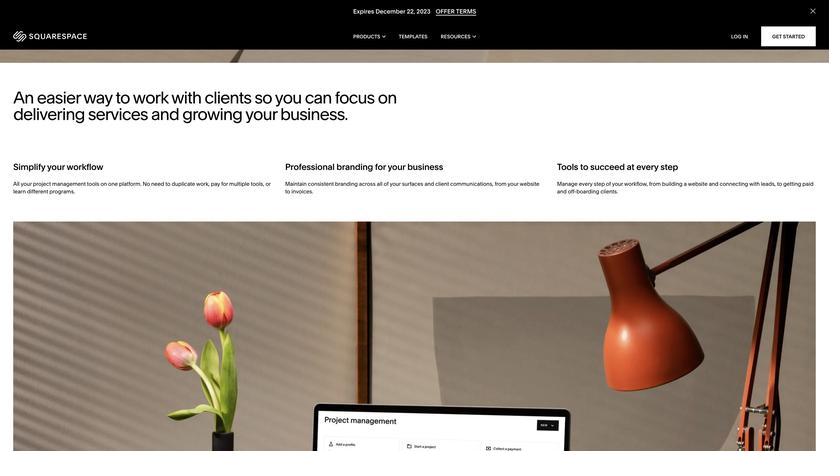 Task type: describe. For each thing, give the bounding box(es) containing it.
invoices.
[[292, 188, 314, 195]]

from inside the manage every step of your workflow, from building a website and connecting with leads, to getting paid and off-boarding clients.
[[650, 181, 661, 188]]

paid
[[803, 181, 814, 188]]

branding inside maintain consistent branding across all of your surfaces and client communications, from your website to invoices.
[[335, 181, 358, 188]]

products
[[354, 33, 381, 40]]

clients.
[[601, 188, 619, 195]]

programs.
[[49, 188, 75, 195]]

to inside the manage every step of your workflow, from building a website and connecting with leads, to getting paid and off-boarding clients.
[[778, 181, 783, 188]]

your inside an easier way to work with clients so you can focus on delivering services and growing your business.
[[245, 104, 277, 125]]

tools to succeed at every step
[[558, 162, 679, 173]]

squarespace logo link
[[13, 31, 174, 42]]

log             in link
[[732, 33, 749, 40]]

way
[[83, 87, 112, 108]]

resources
[[441, 33, 471, 40]]

with inside the manage every step of your workflow, from building a website and connecting with leads, to getting paid and off-boarding clients.
[[750, 181, 760, 188]]

resources button
[[441, 23, 476, 50]]

need
[[151, 181, 164, 188]]

website inside maintain consistent branding across all of your surfaces and client communications, from your website to invoices.
[[520, 181, 540, 188]]

different
[[27, 188, 48, 195]]

boarding
[[577, 188, 600, 195]]

from inside maintain consistent branding across all of your surfaces and client communications, from your website to invoices.
[[495, 181, 507, 188]]

across
[[359, 181, 376, 188]]

started
[[784, 33, 806, 40]]

workflow,
[[625, 181, 648, 188]]

at
[[627, 162, 635, 173]]

work
[[133, 87, 168, 108]]

2023
[[417, 8, 431, 15]]

of inside the manage every step of your workflow, from building a website and connecting with leads, to getting paid and off-boarding clients.
[[607, 181, 611, 188]]

business
[[408, 162, 444, 173]]

in
[[743, 33, 749, 40]]

maintain consistent branding across all of your surfaces and client communications, from your website to invoices.
[[285, 181, 540, 195]]

maintain
[[285, 181, 307, 188]]

of inside maintain consistent branding across all of your surfaces and client communications, from your website to invoices.
[[384, 181, 389, 188]]

growing
[[182, 104, 242, 125]]

an
[[13, 87, 34, 108]]

log
[[732, 33, 742, 40]]

easier
[[37, 87, 80, 108]]

and inside an easier way to work with clients so you can focus on delivering services and growing your business.
[[151, 104, 179, 125]]

december
[[376, 8, 406, 15]]

workflow
[[67, 162, 103, 173]]

get started link
[[762, 27, 817, 46]]

get
[[773, 33, 783, 40]]

pay
[[211, 181, 220, 188]]

connecting
[[720, 181, 749, 188]]

clients
[[205, 87, 251, 108]]

0 vertical spatial every
[[637, 162, 659, 173]]

your inside the manage every step of your workflow, from building a website and connecting with leads, to getting paid and off-boarding clients.
[[613, 181, 624, 188]]

22,
[[407, 8, 415, 15]]

succeed
[[591, 162, 625, 173]]

tools,
[[251, 181, 265, 188]]

business.
[[280, 104, 348, 125]]

terms
[[456, 8, 476, 15]]

tools
[[558, 162, 579, 173]]

on inside all your project management tools on one platform. no need to duplicate work, pay for multiple tools, or learn different programs.
[[101, 181, 107, 188]]

manage every step of your workflow, from building a website and connecting with leads, to getting paid and off-boarding clients.
[[558, 181, 814, 195]]

getting
[[784, 181, 802, 188]]

management
[[52, 181, 86, 188]]

all
[[377, 181, 383, 188]]

surfaces
[[402, 181, 424, 188]]

your inside all your project management tools on one platform. no need to duplicate work, pay for multiple tools, or learn different programs.
[[21, 181, 32, 188]]

on inside an easier way to work with clients so you can focus on delivering services and growing your business.
[[378, 87, 397, 108]]

consistent
[[308, 181, 334, 188]]



Task type: vqa. For each thing, say whether or not it's contained in the screenshot.
Preview
no



Task type: locate. For each thing, give the bounding box(es) containing it.
professional
[[285, 162, 335, 173]]

one
[[108, 181, 118, 188]]

platform.
[[119, 181, 142, 188]]

your
[[245, 104, 277, 125], [47, 162, 65, 173], [388, 162, 406, 173], [21, 181, 32, 188], [390, 181, 401, 188], [508, 181, 519, 188], [613, 181, 624, 188]]

with inside an easier way to work with clients so you can focus on delivering services and growing your business.
[[171, 87, 201, 108]]

a laptop sitting atop a desk displays the squarespace project management dashboard, where users can track client communications, send and receive invoices, and monitor the status of all their projects. image
[[13, 222, 817, 452]]

on left one
[[101, 181, 107, 188]]

2 website from the left
[[689, 181, 708, 188]]

simplify your workflow
[[13, 162, 103, 173]]

a
[[684, 181, 687, 188]]

1 website from the left
[[520, 181, 540, 188]]

0 horizontal spatial of
[[384, 181, 389, 188]]

to right way
[[116, 87, 130, 108]]

learn
[[13, 188, 26, 195]]

on
[[378, 87, 397, 108], [101, 181, 107, 188]]

website
[[520, 181, 540, 188], [689, 181, 708, 188]]

leads,
[[762, 181, 777, 188]]

you
[[275, 87, 302, 108]]

off-
[[568, 188, 577, 195]]

templates
[[399, 33, 428, 40]]

1 vertical spatial with
[[750, 181, 760, 188]]

branding
[[337, 162, 373, 173], [335, 181, 358, 188]]

every up "boarding"
[[579, 181, 593, 188]]

1 horizontal spatial website
[[689, 181, 708, 188]]

0 vertical spatial on
[[378, 87, 397, 108]]

1 horizontal spatial from
[[650, 181, 661, 188]]

templates link
[[399, 23, 428, 50]]

no
[[143, 181, 150, 188]]

offer terms link
[[436, 8, 476, 16]]

get started
[[773, 33, 806, 40]]

1 horizontal spatial of
[[607, 181, 611, 188]]

with
[[171, 87, 201, 108], [750, 181, 760, 188]]

client
[[436, 181, 449, 188]]

every
[[637, 162, 659, 173], [579, 181, 593, 188]]

0 horizontal spatial step
[[594, 181, 605, 188]]

of
[[384, 181, 389, 188], [607, 181, 611, 188]]

for inside all your project management tools on one platform. no need to duplicate work, pay for multiple tools, or learn different programs.
[[221, 181, 228, 188]]

can
[[305, 87, 332, 108]]

to right tools on the top
[[581, 162, 589, 173]]

0 horizontal spatial on
[[101, 181, 107, 188]]

to inside maintain consistent branding across all of your surfaces and client communications, from your website to invoices.
[[285, 188, 290, 195]]

services
[[88, 104, 148, 125]]

step inside the manage every step of your workflow, from building a website and connecting with leads, to getting paid and off-boarding clients.
[[594, 181, 605, 188]]

every inside the manage every step of your workflow, from building a website and connecting with leads, to getting paid and off-boarding clients.
[[579, 181, 593, 188]]

delivering
[[13, 104, 85, 125]]

log             in
[[732, 33, 749, 40]]

0 horizontal spatial with
[[171, 87, 201, 108]]

professional branding for your business
[[285, 162, 444, 173]]

duplicate
[[172, 181, 195, 188]]

and inside maintain consistent branding across all of your surfaces and client communications, from your website to invoices.
[[425, 181, 434, 188]]

on right focus
[[378, 87, 397, 108]]

step
[[661, 162, 679, 173], [594, 181, 605, 188]]

all
[[13, 181, 20, 188]]

1 vertical spatial for
[[221, 181, 228, 188]]

expires december 22, 2023
[[353, 8, 431, 15]]

simplify
[[13, 162, 45, 173]]

or
[[266, 181, 271, 188]]

tools
[[87, 181, 99, 188]]

0 vertical spatial branding
[[337, 162, 373, 173]]

from
[[495, 181, 507, 188], [650, 181, 661, 188]]

1 vertical spatial on
[[101, 181, 107, 188]]

1 vertical spatial step
[[594, 181, 605, 188]]

0 vertical spatial with
[[171, 87, 201, 108]]

0 horizontal spatial website
[[520, 181, 540, 188]]

branding left across
[[335, 181, 358, 188]]

offer terms
[[436, 8, 476, 15]]

for
[[375, 162, 386, 173], [221, 181, 228, 188]]

1 vertical spatial branding
[[335, 181, 358, 188]]

branding up across
[[337, 162, 373, 173]]

communications,
[[451, 181, 494, 188]]

from left building at the right of page
[[650, 181, 661, 188]]

all your project management tools on one platform. no need to duplicate work, pay for multiple tools, or learn different programs.
[[13, 181, 271, 195]]

for right pay
[[221, 181, 228, 188]]

1 horizontal spatial step
[[661, 162, 679, 173]]

0 vertical spatial for
[[375, 162, 386, 173]]

focus
[[335, 87, 375, 108]]

2 from from the left
[[650, 181, 661, 188]]

of up clients.
[[607, 181, 611, 188]]

squarespace logo image
[[13, 31, 87, 42]]

1 vertical spatial every
[[579, 181, 593, 188]]

multiple
[[229, 181, 250, 188]]

1 horizontal spatial every
[[637, 162, 659, 173]]

1 horizontal spatial with
[[750, 181, 760, 188]]

so
[[255, 87, 272, 108]]

to down maintain
[[285, 188, 290, 195]]

0 horizontal spatial for
[[221, 181, 228, 188]]

to right need
[[166, 181, 171, 188]]

to inside an easier way to work with clients so you can focus on delivering services and growing your business.
[[116, 87, 130, 108]]

2 of from the left
[[607, 181, 611, 188]]

for up all
[[375, 162, 386, 173]]

work,
[[196, 181, 210, 188]]

offer
[[436, 8, 455, 15]]

0 horizontal spatial every
[[579, 181, 593, 188]]

1 from from the left
[[495, 181, 507, 188]]

to inside all your project management tools on one platform. no need to duplicate work, pay for multiple tools, or learn different programs.
[[166, 181, 171, 188]]

every right the at
[[637, 162, 659, 173]]

and
[[151, 104, 179, 125], [425, 181, 434, 188], [710, 181, 719, 188], [558, 188, 567, 195]]

to
[[116, 87, 130, 108], [581, 162, 589, 173], [166, 181, 171, 188], [778, 181, 783, 188], [285, 188, 290, 195]]

1 horizontal spatial on
[[378, 87, 397, 108]]

of right all
[[384, 181, 389, 188]]

step up building at the right of page
[[661, 162, 679, 173]]

project
[[33, 181, 51, 188]]

to right leads,
[[778, 181, 783, 188]]

an easier way to work with clients so you can focus on delivering services and growing your business.
[[13, 87, 397, 125]]

manage
[[558, 181, 578, 188]]

products button
[[354, 23, 386, 50]]

1 horizontal spatial for
[[375, 162, 386, 173]]

from right communications,
[[495, 181, 507, 188]]

0 horizontal spatial from
[[495, 181, 507, 188]]

step up clients.
[[594, 181, 605, 188]]

website inside the manage every step of your workflow, from building a website and connecting with leads, to getting paid and off-boarding clients.
[[689, 181, 708, 188]]

1 of from the left
[[384, 181, 389, 188]]

expires
[[353, 8, 374, 15]]

0 vertical spatial step
[[661, 162, 679, 173]]

building
[[663, 181, 683, 188]]



